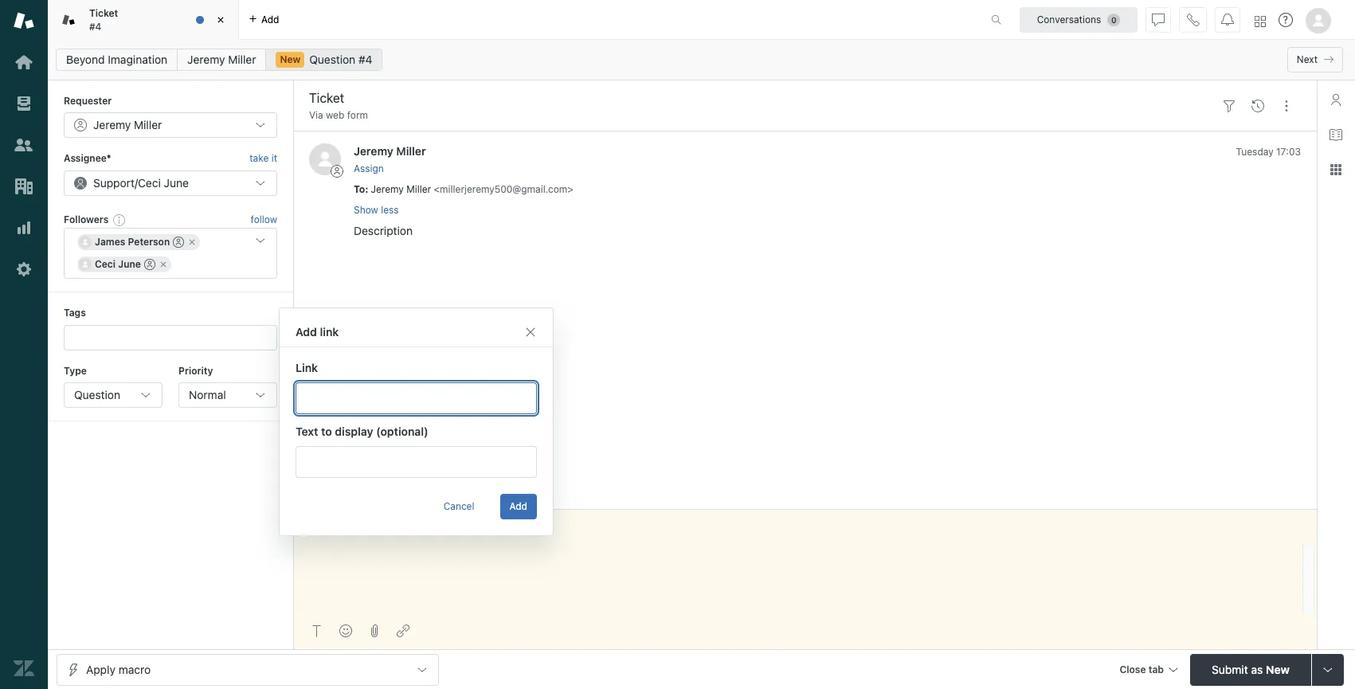 Task type: vqa. For each thing, say whether or not it's contained in the screenshot.
support in Button
no



Task type: locate. For each thing, give the bounding box(es) containing it.
add for add link
[[296, 325, 317, 339]]

Internal note composer text field
[[301, 544, 1298, 577]]

1 vertical spatial jeremy
[[354, 145, 394, 158]]

close modal image
[[524, 326, 537, 339]]

zendesk products image
[[1255, 16, 1266, 27]]

tab
[[48, 0, 239, 40]]

conversations
[[1037, 13, 1102, 25]]

beyond imagination link
[[56, 49, 178, 71]]

new
[[280, 53, 301, 65], [1266, 663, 1290, 676]]

next
[[1297, 53, 1318, 65]]

assign button
[[354, 162, 384, 176]]

miller inside secondary element
[[228, 53, 256, 66]]

new link
[[266, 49, 383, 71]]

<millerjeremy500@gmail.com>
[[434, 183, 574, 195]]

display
[[335, 425, 373, 438]]

jeremy for jeremy miller assign
[[354, 145, 394, 158]]

0 vertical spatial new
[[280, 53, 301, 65]]

secondary element
[[48, 44, 1355, 76]]

1 vertical spatial add
[[510, 500, 528, 512]]

web
[[326, 109, 345, 121]]

text to display (optional)
[[296, 425, 429, 438]]

ticket #4
[[89, 7, 118, 32]]

admin image
[[14, 259, 34, 280]]

add
[[296, 325, 317, 339], [510, 500, 528, 512]]

follow button
[[251, 213, 277, 227]]

miller for jeremy miller
[[228, 53, 256, 66]]

miller inside the jeremy miller assign
[[396, 145, 426, 158]]

conversations button
[[1020, 7, 1138, 32]]

0 horizontal spatial add
[[296, 325, 317, 339]]

tuesday 17:03
[[1236, 146, 1301, 158]]

new right jeremy miller
[[280, 53, 301, 65]]

(optional)
[[376, 425, 429, 438]]

show less
[[354, 204, 399, 216]]

0 vertical spatial jeremy
[[187, 53, 225, 66]]

tab containing ticket
[[48, 0, 239, 40]]

jeremy right the :
[[371, 183, 404, 195]]

add for add
[[510, 500, 528, 512]]

add attachment image
[[368, 625, 381, 638]]

to
[[321, 425, 332, 438]]

normal
[[189, 388, 226, 402]]

add right cancel
[[510, 500, 528, 512]]

assignee*
[[64, 153, 111, 164]]

:
[[365, 183, 368, 195]]

0 horizontal spatial jeremy miller link
[[177, 49, 267, 71]]

0 horizontal spatial new
[[280, 53, 301, 65]]

add inside button
[[510, 500, 528, 512]]

miller up less
[[396, 145, 426, 158]]

get help image
[[1279, 13, 1293, 27]]

1 horizontal spatial jeremy miller link
[[354, 145, 426, 158]]

text
[[296, 425, 318, 438]]

via web form
[[309, 109, 368, 121]]

jeremy inside the jeremy miller assign
[[354, 145, 394, 158]]

knowledge image
[[1330, 128, 1343, 141]]

jeremy for jeremy miller
[[187, 53, 225, 66]]

get started image
[[14, 52, 34, 73]]

Text to display (optional) field
[[296, 446, 537, 478]]

follow
[[251, 214, 277, 225]]

0 vertical spatial jeremy miller link
[[177, 49, 267, 71]]

jeremy inside secondary element
[[187, 53, 225, 66]]

1 horizontal spatial add
[[510, 500, 528, 512]]

take it button
[[250, 151, 277, 167]]

zendesk support image
[[14, 10, 34, 31]]

1 vertical spatial jeremy miller link
[[354, 145, 426, 158]]

add link
[[296, 325, 339, 339]]

form
[[347, 109, 368, 121]]

beyond
[[66, 53, 105, 66]]

add button
[[500, 494, 537, 520]]

miller
[[228, 53, 256, 66], [396, 145, 426, 158], [407, 183, 431, 195]]

zendesk image
[[14, 658, 34, 679]]

normal button
[[179, 382, 277, 408]]

question button
[[64, 382, 163, 408]]

0 vertical spatial add
[[296, 325, 317, 339]]

miller down close 'image' at the top left of the page
[[228, 53, 256, 66]]

new right the as
[[1266, 663, 1290, 676]]

jeremy miller link
[[177, 49, 267, 71], [354, 145, 426, 158]]

1 vertical spatial miller
[[396, 145, 426, 158]]

Subject field
[[306, 88, 1212, 108]]

jeremy down close 'image' at the top left of the page
[[187, 53, 225, 66]]

jeremy miller
[[187, 53, 256, 66]]

add link (cmd k) image
[[397, 625, 410, 638]]

miller down the jeremy miller assign
[[407, 183, 431, 195]]

add left link
[[296, 325, 317, 339]]

question
[[74, 388, 120, 402]]

17:03
[[1277, 146, 1301, 158]]

jeremy up assign
[[354, 145, 394, 158]]

jeremy miller link down close 'image' at the top left of the page
[[177, 49, 267, 71]]

cancel
[[444, 500, 475, 512]]

#4
[[89, 20, 101, 32]]

jeremy
[[187, 53, 225, 66], [354, 145, 394, 158], [371, 183, 404, 195]]

tags
[[64, 307, 86, 319]]

show
[[354, 204, 378, 216]]

0 vertical spatial miller
[[228, 53, 256, 66]]

jeremy miller link up assign
[[354, 145, 426, 158]]

1 vertical spatial new
[[1266, 663, 1290, 676]]



Task type: describe. For each thing, give the bounding box(es) containing it.
1 horizontal spatial new
[[1266, 663, 1290, 676]]

link
[[320, 325, 339, 339]]

insert emojis image
[[339, 625, 352, 638]]

type
[[64, 365, 87, 377]]

format text image
[[311, 625, 324, 638]]

next button
[[1288, 47, 1344, 73]]

as
[[1251, 663, 1263, 676]]

Link field
[[296, 383, 537, 414]]

imagination
[[108, 53, 167, 66]]

views image
[[14, 93, 34, 114]]

take it
[[250, 153, 277, 164]]

cancel button
[[434, 494, 484, 520]]

2 vertical spatial miller
[[407, 183, 431, 195]]

ticket
[[89, 7, 118, 19]]

miller for jeremy miller assign
[[396, 145, 426, 158]]

take
[[250, 153, 269, 164]]

submit
[[1212, 663, 1248, 676]]

2 vertical spatial jeremy
[[371, 183, 404, 195]]

link
[[296, 361, 318, 375]]

submit as new
[[1212, 663, 1290, 676]]

to : jeremy miller <millerjeremy500@gmail.com>
[[354, 183, 574, 195]]

beyond imagination
[[66, 53, 167, 66]]

apps image
[[1330, 163, 1343, 176]]

via
[[309, 109, 323, 121]]

customers image
[[14, 135, 34, 155]]

add link dialog
[[279, 308, 554, 536]]

reporting image
[[14, 218, 34, 238]]

organizations image
[[14, 176, 34, 197]]

tuesday
[[1236, 146, 1274, 158]]

show less button
[[354, 203, 399, 218]]

new inside secondary element
[[280, 53, 301, 65]]

Tuesday 17:03 text field
[[1236, 146, 1301, 158]]

close image
[[213, 12, 229, 28]]

assign
[[354, 162, 384, 174]]

main element
[[0, 0, 48, 689]]

it
[[271, 153, 277, 164]]

less
[[381, 204, 399, 216]]

events image
[[1252, 99, 1265, 112]]

priority
[[179, 365, 213, 377]]

to
[[354, 183, 365, 195]]

tabs tab list
[[48, 0, 975, 40]]

jeremy miller assign
[[354, 145, 426, 174]]

description
[[354, 224, 413, 237]]

customer context image
[[1330, 93, 1343, 106]]

avatar image
[[309, 144, 341, 176]]



